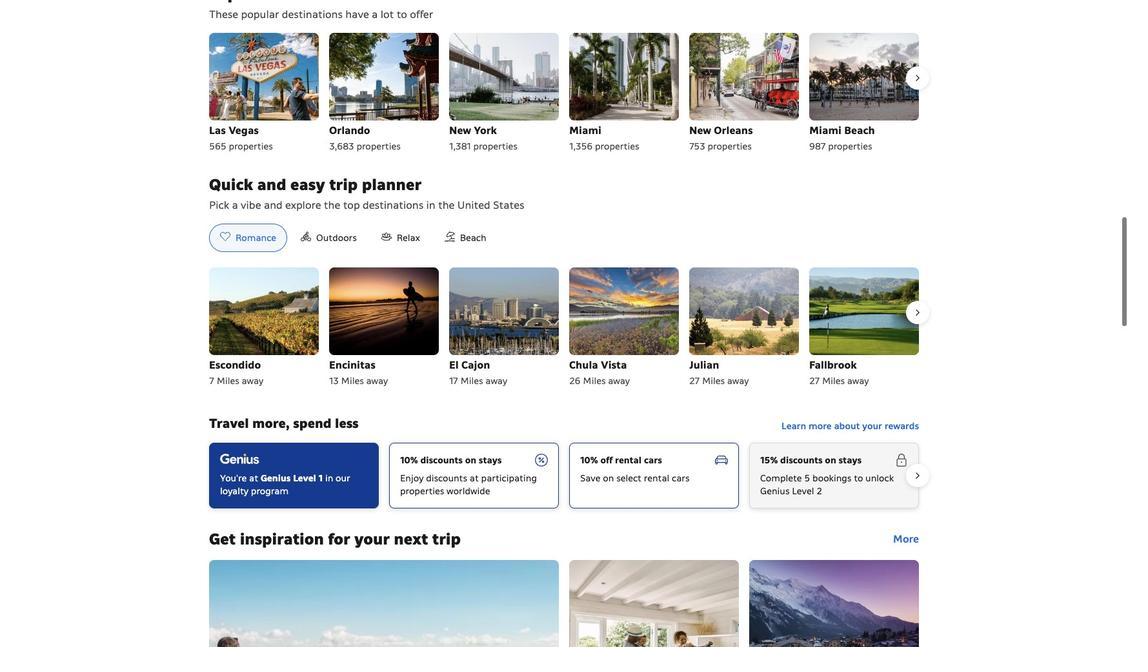 Task type: locate. For each thing, give the bounding box(es) containing it.
cars right select
[[672, 473, 690, 485]]

3 away from the left
[[486, 376, 507, 387]]

miles down encinitas
[[341, 376, 364, 387]]

miles inside fallbrook 27 miles away
[[822, 376, 845, 387]]

1 horizontal spatial stays
[[839, 455, 862, 467]]

properties inside enjoy discounts at participating properties worldwide
[[400, 486, 444, 497]]

0 horizontal spatial miami
[[569, 124, 601, 137]]

1 vertical spatial destinations
[[363, 199, 423, 212]]

1 miles from the left
[[217, 376, 239, 387]]

1 vertical spatial level
[[792, 486, 814, 497]]

on right save on the bottom of the page
[[603, 473, 614, 485]]

1 vertical spatial beach
[[460, 232, 486, 244]]

2 at from the left
[[470, 473, 479, 485]]

the
[[324, 199, 340, 212], [438, 199, 455, 212]]

to left unlock
[[854, 473, 863, 485]]

0 horizontal spatial 27
[[689, 376, 700, 387]]

chula vista 26 miles away
[[569, 359, 630, 387]]

save on select rental cars
[[580, 473, 690, 485]]

your right 'about' in the right of the page
[[862, 421, 882, 432]]

stays for 15% discounts on stays
[[839, 455, 862, 467]]

27 down "fallbrook"
[[809, 376, 820, 387]]

a right pick
[[232, 199, 238, 212]]

0 vertical spatial destinations
[[282, 8, 343, 21]]

new inside new orleans 753 properties
[[689, 124, 711, 137]]

2 miles from the left
[[341, 376, 364, 387]]

level down 5
[[792, 486, 814, 497]]

0 horizontal spatial new
[[449, 124, 471, 137]]

level left 1
[[293, 473, 316, 485]]

1 horizontal spatial your
[[862, 421, 882, 432]]

0 horizontal spatial 10%
[[400, 455, 418, 467]]

on for bookings
[[825, 455, 836, 467]]

1 horizontal spatial cars
[[672, 473, 690, 485]]

1 horizontal spatial in
[[426, 199, 435, 212]]

miles inside encinitas 13 miles away
[[341, 376, 364, 387]]

1 vertical spatial to
[[854, 473, 863, 485]]

away inside el cajon 17 miles away
[[486, 376, 507, 387]]

0 horizontal spatial beach
[[460, 232, 486, 244]]

1 10% from the left
[[400, 455, 418, 467]]

worldwide
[[447, 486, 490, 497]]

level inside "complete 5 bookings to unlock genius level 2"
[[792, 486, 814, 497]]

miles down cajon
[[460, 376, 483, 387]]

1 horizontal spatial to
[[854, 473, 863, 485]]

0 horizontal spatial your
[[354, 530, 390, 550]]

on for at
[[465, 455, 476, 467]]

trip right next
[[432, 530, 461, 550]]

on up enjoy discounts at participating properties worldwide
[[465, 455, 476, 467]]

away inside escondido 7 miles away
[[242, 376, 264, 387]]

blue genius logo image
[[220, 454, 259, 465], [220, 454, 259, 465]]

away inside fallbrook 27 miles away
[[847, 376, 869, 387]]

properties inside las vegas 565 properties
[[229, 141, 273, 152]]

miami beach 987 properties
[[809, 124, 875, 152]]

1 horizontal spatial 27
[[809, 376, 820, 387]]

tab list containing romance
[[199, 224, 508, 253]]

0 vertical spatial a
[[372, 8, 378, 21]]

our
[[336, 473, 350, 485]]

miles for escondido
[[217, 376, 239, 387]]

at
[[249, 473, 258, 485], [470, 473, 479, 485]]

and right vibe
[[264, 199, 283, 212]]

0 horizontal spatial a
[[232, 199, 238, 212]]

trip inside quick and easy trip planner pick a vibe and explore the top destinations in the united states
[[329, 175, 358, 195]]

at up worldwide
[[470, 473, 479, 485]]

tab list
[[199, 224, 508, 253]]

1 new from the left
[[449, 124, 471, 137]]

1 horizontal spatial trip
[[432, 530, 461, 550]]

0 horizontal spatial level
[[293, 473, 316, 485]]

explore
[[285, 199, 321, 212]]

at right the you're
[[249, 473, 258, 485]]

0 horizontal spatial in
[[325, 473, 333, 485]]

27 inside fallbrook 27 miles away
[[809, 376, 820, 387]]

6 miles from the left
[[822, 376, 845, 387]]

0 vertical spatial in
[[426, 199, 435, 212]]

destinations down planner
[[363, 199, 423, 212]]

stays up participating
[[479, 455, 502, 467]]

2 vertical spatial region
[[199, 438, 929, 514]]

new
[[449, 124, 471, 137], [689, 124, 711, 137]]

these popular destinations have a lot to offer
[[209, 8, 433, 21]]

miles right 7
[[217, 376, 239, 387]]

properties down orlando
[[356, 141, 401, 152]]

destinations left 'have'
[[282, 8, 343, 21]]

about
[[834, 421, 860, 432]]

5 away from the left
[[727, 376, 749, 387]]

0 horizontal spatial to
[[397, 8, 407, 21]]

0 vertical spatial trip
[[329, 175, 358, 195]]

outdoors
[[316, 232, 357, 244]]

2 10% from the left
[[580, 455, 598, 467]]

1 away from the left
[[242, 376, 264, 387]]

new up 753
[[689, 124, 711, 137]]

your right for
[[354, 530, 390, 550]]

pick
[[209, 199, 229, 212]]

vegas
[[229, 124, 259, 137]]

orleans
[[714, 124, 753, 137]]

3 region from the top
[[199, 438, 929, 514]]

1 vertical spatial your
[[354, 530, 390, 550]]

properties right 1,356
[[595, 141, 639, 152]]

2 miami from the left
[[809, 124, 841, 137]]

miles down "fallbrook"
[[822, 376, 845, 387]]

1 vertical spatial genius
[[760, 486, 790, 497]]

trip up top
[[329, 175, 358, 195]]

0 horizontal spatial trip
[[329, 175, 358, 195]]

properties right the 987
[[828, 141, 872, 152]]

off
[[600, 455, 613, 467]]

discounts inside enjoy discounts at participating properties worldwide
[[426, 473, 467, 485]]

0 horizontal spatial stays
[[479, 455, 502, 467]]

a left lot
[[372, 8, 378, 21]]

miles for fallbrook
[[822, 376, 845, 387]]

miles down chula
[[583, 376, 606, 387]]

las
[[209, 124, 226, 137]]

miami 1,356 properties
[[569, 124, 639, 152]]

0 vertical spatial and
[[257, 175, 286, 195]]

0 vertical spatial beach
[[844, 124, 875, 137]]

the left top
[[324, 199, 340, 212]]

next
[[394, 530, 428, 550]]

new orleans 753 properties
[[689, 124, 753, 152]]

2 the from the left
[[438, 199, 455, 212]]

in our loyalty program
[[220, 473, 350, 497]]

el cajon 17 miles away
[[449, 359, 507, 387]]

0 vertical spatial your
[[862, 421, 882, 432]]

stays up the bookings
[[839, 455, 862, 467]]

away inside encinitas 13 miles away
[[366, 376, 388, 387]]

1 region from the top
[[199, 28, 929, 159]]

miles
[[217, 376, 239, 387], [341, 376, 364, 387], [460, 376, 483, 387], [583, 376, 606, 387], [702, 376, 725, 387], [822, 376, 845, 387]]

miami inside miami beach 987 properties
[[809, 124, 841, 137]]

away inside chula vista 26 miles away
[[608, 376, 630, 387]]

bookings
[[813, 473, 851, 485]]

encinitas 13 miles away
[[329, 359, 388, 387]]

1 horizontal spatial beach
[[844, 124, 875, 137]]

1 27 from the left
[[689, 376, 700, 387]]

level
[[293, 473, 316, 485], [792, 486, 814, 497]]

10% left off at bottom right
[[580, 455, 598, 467]]

enjoy
[[400, 473, 424, 485]]

0 vertical spatial rental
[[615, 455, 642, 467]]

5 miles from the left
[[702, 376, 725, 387]]

region
[[199, 28, 929, 159], [199, 263, 929, 394], [199, 438, 929, 514]]

13
[[329, 376, 339, 387]]

properties inside miami beach 987 properties
[[828, 141, 872, 152]]

0 vertical spatial genius
[[261, 473, 291, 485]]

properties down york
[[473, 141, 517, 152]]

27
[[689, 376, 700, 387], [809, 376, 820, 387]]

2 away from the left
[[366, 376, 388, 387]]

0 horizontal spatial destinations
[[282, 8, 343, 21]]

properties inside new orleans 753 properties
[[708, 141, 752, 152]]

0 horizontal spatial cars
[[644, 455, 662, 467]]

rental up select
[[615, 455, 642, 467]]

a
[[372, 8, 378, 21], [232, 199, 238, 212]]

on
[[465, 455, 476, 467], [825, 455, 836, 467], [603, 473, 614, 485]]

get inspiration for your next trip
[[209, 530, 461, 550]]

julian 27 miles away
[[689, 359, 749, 387]]

to
[[397, 8, 407, 21], [854, 473, 863, 485]]

2 27 from the left
[[809, 376, 820, 387]]

your for rewards
[[862, 421, 882, 432]]

miles inside escondido 7 miles away
[[217, 376, 239, 387]]

1 horizontal spatial rental
[[644, 473, 669, 485]]

1 horizontal spatial new
[[689, 124, 711, 137]]

fallbrook 27 miles away
[[809, 359, 869, 387]]

0 horizontal spatial the
[[324, 199, 340, 212]]

properties
[[229, 141, 273, 152], [356, 141, 401, 152], [473, 141, 517, 152], [595, 141, 639, 152], [708, 141, 752, 152], [828, 141, 872, 152], [400, 486, 444, 497]]

4 miles from the left
[[583, 376, 606, 387]]

away inside julian 27 miles away
[[727, 376, 749, 387]]

27 for fallbrook
[[809, 376, 820, 387]]

2 horizontal spatial on
[[825, 455, 836, 467]]

in right 1
[[325, 473, 333, 485]]

miles inside julian 27 miles away
[[702, 376, 725, 387]]

rental
[[615, 455, 642, 467], [644, 473, 669, 485]]

new up 1,381
[[449, 124, 471, 137]]

3,683
[[329, 141, 354, 152]]

6 away from the left
[[847, 376, 869, 387]]

1 vertical spatial a
[[232, 199, 238, 212]]

away for julian
[[727, 376, 749, 387]]

0 vertical spatial cars
[[644, 455, 662, 467]]

your
[[862, 421, 882, 432], [354, 530, 390, 550]]

1 horizontal spatial 10%
[[580, 455, 598, 467]]

discounts up 5
[[780, 455, 823, 467]]

2 region from the top
[[199, 263, 929, 394]]

miami up the 987
[[809, 124, 841, 137]]

on up the bookings
[[825, 455, 836, 467]]

1 vertical spatial rental
[[644, 473, 669, 485]]

stays
[[479, 455, 502, 467], [839, 455, 862, 467]]

1 miami from the left
[[569, 124, 601, 137]]

miami up 1,356
[[569, 124, 601, 137]]

10% up enjoy
[[400, 455, 418, 467]]

cars
[[644, 455, 662, 467], [672, 473, 690, 485]]

miles for julian
[[702, 376, 725, 387]]

1 horizontal spatial a
[[372, 8, 378, 21]]

1 the from the left
[[324, 199, 340, 212]]

10% for 10% off rental cars
[[580, 455, 598, 467]]

0 horizontal spatial genius
[[261, 473, 291, 485]]

united
[[457, 199, 490, 212]]

properties inside orlando 3,683 properties
[[356, 141, 401, 152]]

1 vertical spatial in
[[325, 473, 333, 485]]

discounts for 5
[[780, 455, 823, 467]]

escondido 7 miles away
[[209, 359, 264, 387]]

10%
[[400, 455, 418, 467], [580, 455, 598, 467]]

properties down enjoy
[[400, 486, 444, 497]]

cars up save on select rental cars
[[644, 455, 662, 467]]

1 horizontal spatial miami
[[809, 124, 841, 137]]

to right lot
[[397, 8, 407, 21]]

1 horizontal spatial the
[[438, 199, 455, 212]]

rental right select
[[644, 473, 669, 485]]

2 new from the left
[[689, 124, 711, 137]]

in inside quick and easy trip planner pick a vibe and explore the top destinations in the united states
[[426, 199, 435, 212]]

the left united at the left of the page
[[438, 199, 455, 212]]

relax button
[[370, 224, 431, 252]]

miami for 1,356
[[569, 124, 601, 137]]

0 horizontal spatial at
[[249, 473, 258, 485]]

travel
[[209, 416, 249, 432]]

away
[[242, 376, 264, 387], [366, 376, 388, 387], [486, 376, 507, 387], [608, 376, 630, 387], [727, 376, 749, 387], [847, 376, 869, 387]]

1 vertical spatial cars
[[672, 473, 690, 485]]

1 horizontal spatial destinations
[[363, 199, 423, 212]]

0 horizontal spatial on
[[465, 455, 476, 467]]

new inside new york 1,381 properties
[[449, 124, 471, 137]]

beach button
[[433, 224, 497, 252]]

region containing 10% discounts on stays
[[199, 438, 929, 514]]

properties down orleans on the right of page
[[708, 141, 752, 152]]

miami inside 'miami 1,356 properties'
[[569, 124, 601, 137]]

discounts down 10% discounts on stays
[[426, 473, 467, 485]]

and up vibe
[[257, 175, 286, 195]]

enjoy discounts at participating properties worldwide
[[400, 473, 537, 497]]

1 horizontal spatial at
[[470, 473, 479, 485]]

miles inside chula vista 26 miles away
[[583, 376, 606, 387]]

properties down "vegas" at top
[[229, 141, 273, 152]]

beach
[[844, 124, 875, 137], [460, 232, 486, 244]]

27 down julian
[[689, 376, 700, 387]]

miles down julian
[[702, 376, 725, 387]]

destinations
[[282, 8, 343, 21], [363, 199, 423, 212]]

in left united at the left of the page
[[426, 199, 435, 212]]

chula
[[569, 359, 598, 372]]

2 stays from the left
[[839, 455, 862, 467]]

1 vertical spatial trip
[[432, 530, 461, 550]]

1 horizontal spatial genius
[[760, 486, 790, 497]]

753
[[689, 141, 705, 152]]

1 stays from the left
[[479, 455, 502, 467]]

0 vertical spatial region
[[199, 28, 929, 159]]

in
[[426, 199, 435, 212], [325, 473, 333, 485]]

3 miles from the left
[[460, 376, 483, 387]]

genius down complete
[[760, 486, 790, 497]]

discounts
[[420, 455, 463, 467], [780, 455, 823, 467], [426, 473, 467, 485]]

discounts up enjoy
[[420, 455, 463, 467]]

4 away from the left
[[608, 376, 630, 387]]

1 vertical spatial region
[[199, 263, 929, 394]]

1 horizontal spatial level
[[792, 486, 814, 497]]

genius up program
[[261, 473, 291, 485]]

27 inside julian 27 miles away
[[689, 376, 700, 387]]



Task type: vqa. For each thing, say whether or not it's contained in the screenshot.
El Cajon 17 Miles away at left
yes



Task type: describe. For each thing, give the bounding box(es) containing it.
save
[[580, 473, 601, 485]]

julian
[[689, 359, 719, 372]]

7
[[209, 376, 214, 387]]

travel more, spend less
[[209, 416, 358, 432]]

rewards
[[885, 421, 919, 432]]

top
[[343, 199, 360, 212]]

popular
[[241, 8, 279, 21]]

properties inside new york 1,381 properties
[[473, 141, 517, 152]]

more,
[[252, 416, 290, 432]]

0 vertical spatial level
[[293, 473, 316, 485]]

for
[[328, 530, 350, 550]]

5 best ski towns around the world image
[[749, 561, 919, 648]]

15%
[[760, 455, 778, 467]]

17
[[449, 376, 458, 387]]

loyalty
[[220, 486, 249, 497]]

your for next
[[354, 530, 390, 550]]

new for new york
[[449, 124, 471, 137]]

27 for julian
[[689, 376, 700, 387]]

learn more about your rewards
[[782, 421, 919, 432]]

5
[[804, 473, 810, 485]]

cajon
[[461, 359, 490, 372]]

0 vertical spatial to
[[397, 8, 407, 21]]

565
[[209, 141, 226, 152]]

away for encinitas
[[366, 376, 388, 387]]

lot
[[381, 8, 394, 21]]

orlando
[[329, 124, 370, 137]]

escondido
[[209, 359, 261, 372]]

1,381
[[449, 141, 471, 152]]

15% discounts on stays
[[760, 455, 862, 467]]

the 6 best orlando hotels for families image
[[569, 561, 739, 648]]

orlando 3,683 properties
[[329, 124, 401, 152]]

region containing escondido
[[199, 263, 929, 394]]

1 horizontal spatial on
[[603, 473, 614, 485]]

complete 5 bookings to unlock genius level 2
[[760, 473, 894, 497]]

encinitas
[[329, 359, 375, 372]]

properties inside 'miami 1,356 properties'
[[595, 141, 639, 152]]

to inside "complete 5 bookings to unlock genius level 2"
[[854, 473, 863, 485]]

vibe
[[241, 199, 261, 212]]

2
[[817, 486, 822, 497]]

beach inside beach 'button'
[[460, 232, 486, 244]]

relax
[[397, 232, 420, 244]]

unlock
[[865, 473, 894, 485]]

1,356
[[569, 141, 593, 152]]

beach inside miami beach 987 properties
[[844, 124, 875, 137]]

quick and easy trip planner pick a vibe and explore the top destinations in the united states
[[209, 175, 524, 212]]

1
[[318, 473, 323, 485]]

inspiration
[[240, 530, 324, 550]]

learn
[[782, 421, 806, 432]]

romance button
[[209, 224, 287, 252]]

in inside in our loyalty program
[[325, 473, 333, 485]]

vista
[[601, 359, 627, 372]]

offer
[[410, 8, 433, 21]]

program
[[251, 486, 289, 497]]

have
[[345, 8, 369, 21]]

genius inside "complete 5 bookings to unlock genius level 2"
[[760, 486, 790, 497]]

region containing las vegas
[[199, 28, 929, 159]]

miles for encinitas
[[341, 376, 364, 387]]

less
[[335, 416, 358, 432]]

states
[[493, 199, 524, 212]]

away for fallbrook
[[847, 376, 869, 387]]

26
[[569, 376, 581, 387]]

york
[[474, 124, 497, 137]]

participating
[[481, 473, 537, 485]]

10% for 10% discounts on stays
[[400, 455, 418, 467]]

las vegas 565 properties
[[209, 124, 273, 152]]

0 horizontal spatial rental
[[615, 455, 642, 467]]

get
[[209, 530, 236, 550]]

1 vertical spatial and
[[264, 199, 283, 212]]

destinations inside quick and easy trip planner pick a vibe and explore the top destinations in the united states
[[363, 199, 423, 212]]

el
[[449, 359, 459, 372]]

miles inside el cajon 17 miles away
[[460, 376, 483, 387]]

planner
[[362, 175, 421, 195]]

miami for beach
[[809, 124, 841, 137]]

at inside enjoy discounts at participating properties worldwide
[[470, 473, 479, 485]]

quick
[[209, 175, 253, 195]]

new for new orleans
[[689, 124, 711, 137]]

more link
[[893, 530, 919, 550]]

outdoors button
[[290, 224, 368, 252]]

987
[[809, 141, 826, 152]]

away for escondido
[[242, 376, 264, 387]]

you're
[[220, 473, 247, 485]]

you're at genius level 1
[[220, 473, 323, 485]]

learn more about your rewards link
[[776, 415, 924, 438]]

more
[[809, 421, 832, 432]]

discounts for discounts
[[420, 455, 463, 467]]

a inside quick and easy trip planner pick a vibe and explore the top destinations in the united states
[[232, 199, 238, 212]]

select
[[616, 473, 642, 485]]

romance
[[236, 232, 276, 244]]

spend
[[293, 416, 332, 432]]

more
[[893, 533, 919, 547]]

complete
[[760, 473, 802, 485]]

new york 1,381 properties
[[449, 124, 517, 152]]

fallbrook
[[809, 359, 857, 372]]

10% off rental cars
[[580, 455, 662, 467]]

10% discounts on stays
[[400, 455, 502, 467]]

1 at from the left
[[249, 473, 258, 485]]

these
[[209, 8, 238, 21]]

easy
[[290, 175, 325, 195]]

stays for 10% discounts on stays
[[479, 455, 502, 467]]



